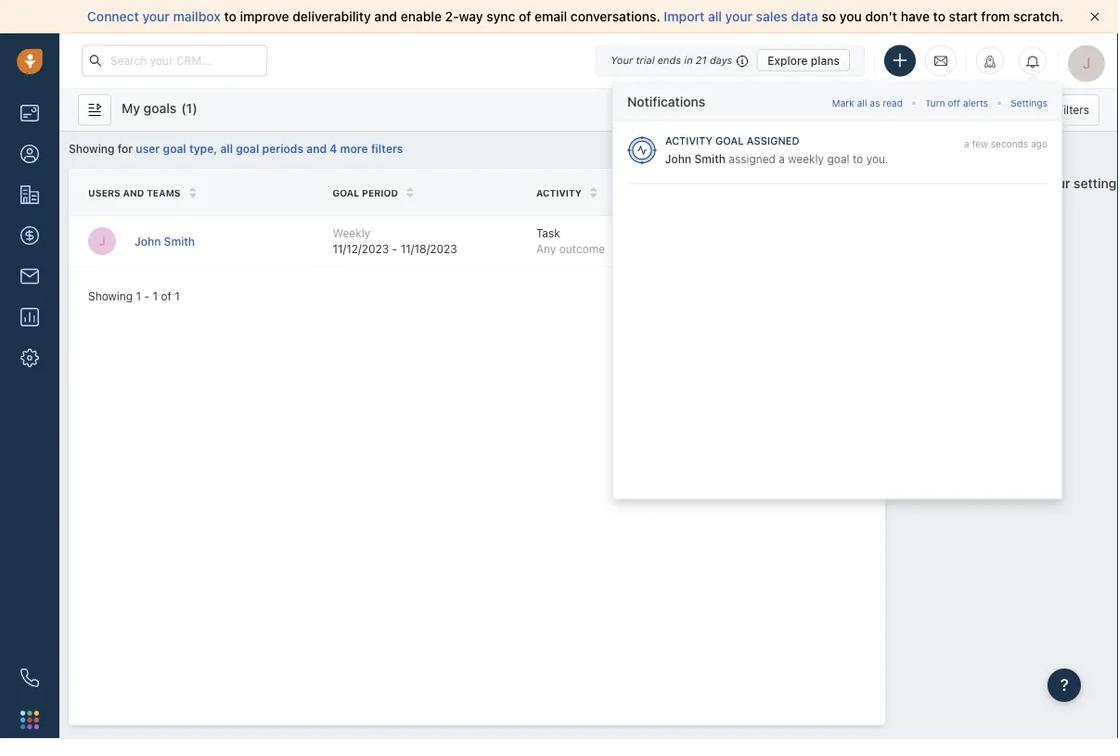 Task type: locate. For each thing, give the bounding box(es) containing it.
)
[[192, 101, 197, 116]]

smith
[[695, 152, 726, 165], [164, 235, 195, 248]]

few
[[972, 138, 988, 149]]

0 horizontal spatial and
[[123, 188, 144, 199]]

showing left for
[[69, 142, 115, 155]]

phone image
[[20, 669, 39, 688]]

john smith
[[135, 235, 195, 248]]

of
[[519, 9, 531, 24], [161, 290, 172, 303]]

showing 1 - 1 of 1
[[88, 290, 180, 303]]

your left mailbox at the top left
[[142, 9, 170, 24]]

goal up assigned
[[716, 135, 744, 147]]

0 vertical spatial goal
[[716, 135, 744, 147]]

conversations.
[[571, 9, 661, 24]]

close image
[[1091, 12, 1100, 21]]

all left 'as'
[[857, 98, 868, 109]]

help
[[940, 176, 966, 191]]

- down john smith link
[[144, 290, 150, 303]]

goal
[[953, 103, 975, 116], [163, 142, 186, 155], [236, 142, 259, 155], [828, 152, 850, 165]]

a
[[964, 138, 970, 149], [779, 152, 785, 165]]

2 vertical spatial all
[[220, 142, 233, 155]]

2 horizontal spatial and
[[374, 9, 397, 24]]

showing for showing for user goal type, all goal periods and 4 more filters
[[69, 142, 115, 155]]

1 horizontal spatial to
[[853, 152, 864, 165]]

1 horizontal spatial goal
[[716, 135, 744, 147]]

all
[[708, 9, 722, 24], [857, 98, 868, 109], [220, 142, 233, 155]]

filters
[[371, 142, 403, 155]]

1 vertical spatial smith
[[164, 235, 195, 248]]

1 vertical spatial of
[[161, 290, 172, 303]]

0 vertical spatial and
[[374, 9, 397, 24]]

0 horizontal spatial your
[[142, 9, 170, 24]]

john inside activity goal assigned john smith assigned a weekly goal to you.
[[665, 152, 692, 165]]

1 horizontal spatial and
[[307, 142, 327, 155]]

goal
[[716, 135, 744, 147], [333, 188, 360, 199]]

need help configuring your settings
[[904, 176, 1119, 206]]

to left start
[[933, 9, 946, 24]]

0 vertical spatial john
[[665, 152, 692, 165]]

users
[[88, 188, 121, 199]]

type,
[[189, 142, 217, 155]]

of down john smith link
[[161, 290, 172, 303]]

all right import
[[708, 9, 722, 24]]

goal inside activity goal assigned john smith assigned a weekly goal to you.
[[828, 152, 850, 165]]

so
[[822, 9, 837, 24]]

explore plans
[[768, 54, 840, 67]]

and right the users
[[123, 188, 144, 199]]

in
[[684, 54, 693, 66]]

a down assigned
[[779, 152, 785, 165]]

- right 11/12/2023
[[392, 243, 398, 256]]

email image
[[935, 53, 948, 69]]

0 vertical spatial smith
[[695, 152, 726, 165]]

ago
[[1031, 138, 1048, 149]]

1 vertical spatial showing
[[88, 290, 133, 303]]

activity inside activity goal assigned john smith assigned a weekly goal to you.
[[665, 135, 713, 147]]

alerts
[[963, 98, 989, 109]]

as
[[870, 98, 880, 109]]

mark all as read link
[[832, 92, 903, 110]]

1
[[186, 101, 192, 116], [136, 290, 141, 303], [153, 290, 158, 303], [175, 290, 180, 303]]

activity
[[665, 135, 713, 147], [536, 188, 582, 199]]

weekly 11/12/2023 - 11/18/2023
[[333, 227, 458, 256]]

you.
[[867, 152, 889, 165]]

deliverability
[[293, 9, 371, 24]]

all right the "type,"
[[220, 142, 233, 155]]

goals
[[144, 101, 177, 116]]

to right mailbox at the top left
[[224, 9, 237, 24]]

mark
[[832, 98, 855, 109]]

0 horizontal spatial goal
[[333, 188, 360, 199]]

activity up task
[[536, 188, 582, 199]]

-
[[392, 243, 398, 256], [144, 290, 150, 303]]

to
[[224, 9, 237, 24], [933, 9, 946, 24], [853, 152, 864, 165]]

mailbox
[[173, 9, 221, 24]]

import
[[664, 9, 705, 24]]

2 horizontal spatial all
[[857, 98, 868, 109]]

john
[[665, 152, 692, 165], [135, 235, 161, 248]]

0 vertical spatial showing
[[69, 142, 115, 155]]

0 vertical spatial of
[[519, 9, 531, 24]]

2 horizontal spatial your
[[1043, 176, 1071, 191]]

showing
[[69, 142, 115, 155], [88, 290, 133, 303]]

enable
[[401, 9, 442, 24]]

1 vertical spatial john
[[135, 235, 161, 248]]

a few seconds ago
[[964, 138, 1048, 149]]

explore
[[768, 54, 808, 67]]

1 vertical spatial activity
[[536, 188, 582, 199]]

a inside activity goal assigned john smith assigned a weekly goal to you.
[[779, 152, 785, 165]]

john down the notifications at right
[[665, 152, 692, 165]]

- inside weekly 11/12/2023 - 11/18/2023
[[392, 243, 398, 256]]

user goal type, all goal periods and 4 more filters link
[[136, 142, 403, 155]]

of right sync on the top left
[[519, 9, 531, 24]]

1 horizontal spatial a
[[964, 138, 970, 149]]

0 horizontal spatial -
[[144, 290, 150, 303]]

scratch.
[[1014, 9, 1064, 24]]

0 vertical spatial activity
[[665, 135, 713, 147]]

weekly
[[788, 152, 824, 165]]

you
[[840, 9, 862, 24]]

your left sales
[[726, 9, 753, 24]]

0 horizontal spatial john
[[135, 235, 161, 248]]

1 horizontal spatial -
[[392, 243, 398, 256]]

teams
[[147, 188, 181, 199]]

john right j
[[135, 235, 161, 248]]

freshworks switcher image
[[20, 711, 39, 730]]

0 vertical spatial -
[[392, 243, 398, 256]]

and left 4
[[307, 142, 327, 155]]

a left few
[[964, 138, 970, 149]]

0 horizontal spatial a
[[779, 152, 785, 165]]

and
[[374, 9, 397, 24], [307, 142, 327, 155], [123, 188, 144, 199]]

periods
[[262, 142, 304, 155]]

(
[[181, 101, 186, 116]]

your left settings
[[1043, 176, 1071, 191]]

connect your mailbox to improve deliverability and enable 2-way sync of email conversations. import all your sales data so you don't have to start from scratch.
[[87, 9, 1064, 24]]

activity down the notifications at right
[[665, 135, 713, 147]]

and left enable
[[374, 9, 397, 24]]

1 horizontal spatial your
[[726, 9, 753, 24]]

activity goal assigned john smith assigned a weekly goal to you.
[[665, 135, 889, 165]]

0 horizontal spatial smith
[[164, 235, 195, 248]]

1 horizontal spatial activity
[[665, 135, 713, 147]]

smith left assigned
[[695, 152, 726, 165]]

smith inside activity goal assigned john smith assigned a weekly goal to you.
[[695, 152, 726, 165]]

0 horizontal spatial to
[[224, 9, 237, 24]]

your
[[142, 9, 170, 24], [726, 9, 753, 24], [1043, 176, 1071, 191]]

showing down j
[[88, 290, 133, 303]]

1 horizontal spatial smith
[[695, 152, 726, 165]]

mark all as read
[[832, 98, 903, 109]]

0 horizontal spatial activity
[[536, 188, 582, 199]]

don't
[[866, 9, 898, 24]]

showing for showing 1 - 1 of 1
[[88, 290, 133, 303]]

your inside need help configuring your settings
[[1043, 176, 1071, 191]]

email
[[535, 9, 567, 24]]

connect
[[87, 9, 139, 24]]

1 vertical spatial -
[[144, 290, 150, 303]]

to left you.
[[853, 152, 864, 165]]

smith down teams on the left of page
[[164, 235, 195, 248]]

goal left period
[[333, 188, 360, 199]]

1 horizontal spatial all
[[708, 9, 722, 24]]

goal inside button
[[953, 103, 975, 116]]

1 horizontal spatial john
[[665, 152, 692, 165]]

1 vertical spatial a
[[779, 152, 785, 165]]

add goal
[[929, 103, 975, 116]]



Task type: describe. For each thing, give the bounding box(es) containing it.
john smith link
[[135, 234, 195, 249]]

plans
[[811, 54, 840, 67]]

settings link
[[1011, 92, 1048, 110]]

task any outcome
[[536, 227, 605, 256]]

1 horizontal spatial of
[[519, 9, 531, 24]]

0 horizontal spatial of
[[161, 290, 172, 303]]

task
[[536, 227, 560, 240]]

add goal button
[[918, 94, 984, 126]]

11/18/2023
[[401, 243, 458, 256]]

0 vertical spatial all
[[708, 9, 722, 24]]

turn
[[925, 98, 945, 109]]

to inside activity goal assigned john smith assigned a weekly goal to you.
[[853, 152, 864, 165]]

activity for activity goal assigned john smith assigned a weekly goal to you.
[[665, 135, 713, 147]]

Search your CRM... text field
[[82, 45, 267, 77]]

filters
[[1058, 103, 1090, 116]]

assigned
[[747, 135, 800, 147]]

add
[[929, 103, 949, 116]]

more
[[340, 142, 368, 155]]

explore plans link
[[758, 49, 850, 71]]

need
[[904, 176, 937, 191]]

period
[[362, 188, 398, 199]]

1 vertical spatial all
[[857, 98, 868, 109]]

data
[[791, 9, 819, 24]]

ends
[[658, 54, 681, 66]]

start
[[949, 9, 978, 24]]

0 vertical spatial a
[[964, 138, 970, 149]]

activity for activity
[[536, 188, 582, 199]]

user
[[136, 142, 160, 155]]

j
[[99, 235, 105, 248]]

import all your sales data link
[[664, 9, 822, 24]]

settings
[[1074, 176, 1119, 191]]

11/12/2023
[[333, 243, 389, 256]]

days
[[710, 54, 733, 66]]

sales
[[756, 9, 788, 24]]

settings
[[1011, 98, 1048, 109]]

showing for user goal type, all goal periods and 4 more filters
[[69, 142, 403, 155]]

turn off alerts link
[[925, 92, 989, 110]]

trial
[[636, 54, 655, 66]]

1 vertical spatial goal
[[333, 188, 360, 199]]

21
[[696, 54, 707, 66]]

have
[[901, 9, 930, 24]]

your trial ends in 21 days
[[611, 54, 733, 66]]

2-
[[445, 9, 459, 24]]

my
[[122, 101, 140, 116]]

my goals ( 1 )
[[122, 101, 197, 116]]

improve
[[240, 9, 289, 24]]

read
[[883, 98, 903, 109]]

filters button
[[1030, 94, 1100, 126]]

connect your mailbox link
[[87, 9, 224, 24]]

0 horizontal spatial all
[[220, 142, 233, 155]]

goal inside activity goal assigned john smith assigned a weekly goal to you.
[[716, 135, 744, 147]]

for
[[118, 142, 133, 155]]

outcome
[[559, 243, 605, 256]]

users and teams
[[88, 188, 181, 199]]

way
[[459, 9, 483, 24]]

assigned
[[729, 152, 776, 165]]

notifications
[[627, 94, 706, 109]]

weekly
[[333, 227, 371, 240]]

phone element
[[11, 660, 48, 697]]

- for 1
[[144, 290, 150, 303]]

2 vertical spatial and
[[123, 188, 144, 199]]

turn off alerts
[[925, 98, 989, 109]]

sync
[[487, 9, 515, 24]]

off
[[948, 98, 961, 109]]

- for 11/18/2023
[[392, 243, 398, 256]]

from
[[982, 9, 1010, 24]]

configuring
[[970, 176, 1040, 191]]

2 horizontal spatial to
[[933, 9, 946, 24]]

1 vertical spatial and
[[307, 142, 327, 155]]

4
[[330, 142, 337, 155]]

any
[[536, 243, 556, 256]]

goal period
[[333, 188, 398, 199]]

your
[[611, 54, 633, 66]]

seconds
[[991, 138, 1029, 149]]



Task type: vqa. For each thing, say whether or not it's contained in the screenshot.
actions
no



